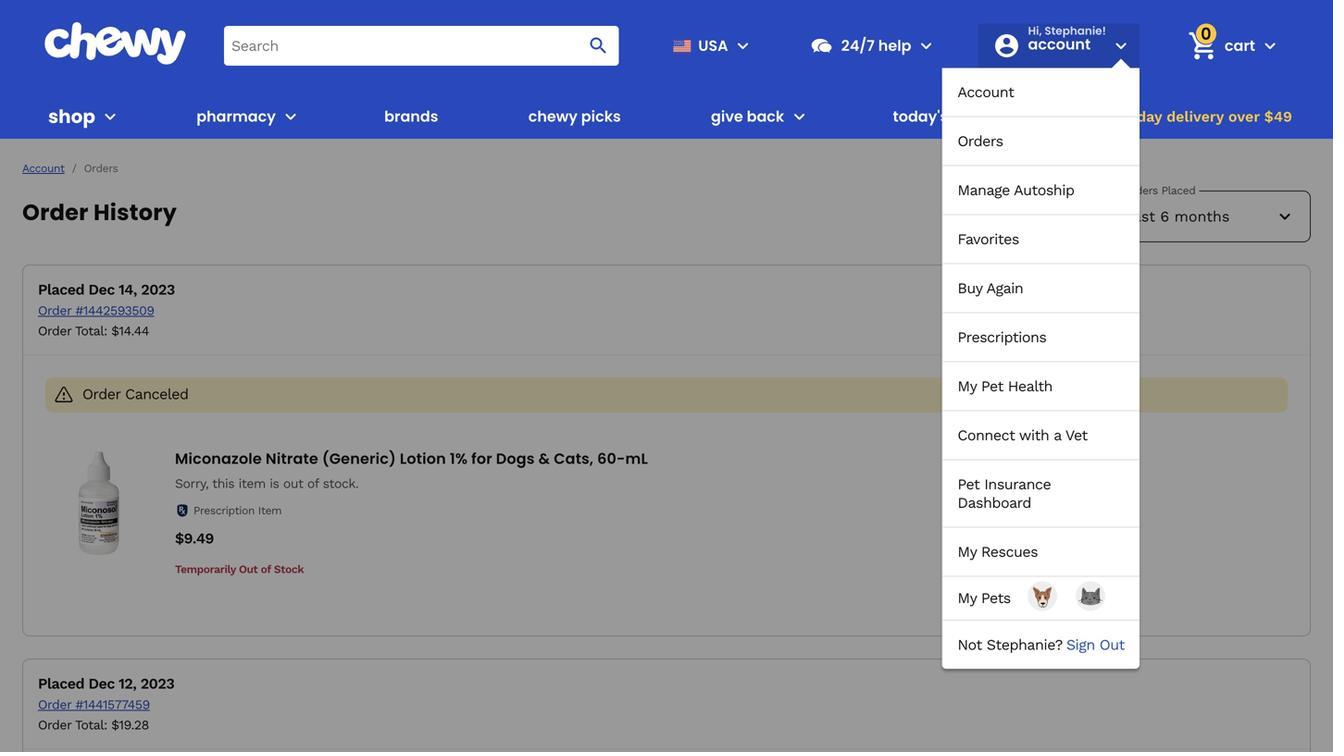 Task type: describe. For each thing, give the bounding box(es) containing it.
autoship
[[1014, 181, 1075, 199]]

0
[[1201, 22, 1212, 46]]

buy
[[958, 279, 983, 297]]

my pet health link
[[943, 362, 1140, 410]]

placed dec 12, 2023 order # 1441577459 order total : $19.28
[[38, 676, 174, 733]]

: for 14,
[[104, 324, 107, 339]]

today's deals link
[[886, 94, 1001, 139]]

order left 1441577459
[[38, 698, 71, 713]]

temporarily
[[175, 563, 236, 576]]

for
[[471, 449, 492, 469]]

give
[[711, 106, 743, 127]]

chewy picks link
[[521, 94, 629, 139]]

today's deals
[[893, 106, 993, 127]]

prescription
[[194, 505, 255, 518]]

24/7 help
[[841, 35, 912, 56]]

submit search image
[[588, 34, 610, 57]]

prescription item
[[194, 505, 282, 518]]

0 horizontal spatial orders
[[84, 162, 118, 175]]

back
[[747, 106, 785, 127]]

free 1-3 day delivery over $49
[[1074, 108, 1293, 125]]

pets
[[981, 590, 1011, 607]]

my pets link
[[943, 577, 1140, 620]]

1441577459
[[83, 698, 150, 713]]

pharmacy menu image
[[280, 106, 302, 128]]

1 horizontal spatial pet
[[981, 378, 1004, 395]]

buy again
[[958, 279, 1024, 297]]

Product search field
[[224, 26, 619, 66]]

account for right account link
[[958, 83, 1014, 101]]

prescription image
[[175, 504, 190, 519]]

sign out link
[[1067, 636, 1125, 654]]

prescriptions
[[958, 328, 1047, 346]]

1 horizontal spatial account link
[[943, 68, 1140, 116]]

$19.28
[[111, 718, 149, 733]]

1 vertical spatial of
[[261, 563, 271, 576]]

help
[[879, 35, 912, 56]]

with
[[1019, 427, 1049, 444]]

items image
[[1186, 30, 1219, 62]]

cart menu image
[[1259, 34, 1282, 57]]

chewy
[[528, 106, 578, 127]]

free 1-3 day delivery over $49 button
[[1069, 94, 1298, 139]]

not
[[958, 636, 982, 654]]

# for dec 12, 2023
[[75, 698, 83, 713]]

order left $19.28
[[38, 718, 71, 733]]

stock
[[274, 563, 304, 576]]

$14.44
[[111, 324, 149, 339]]

order left 1442593509
[[38, 303, 71, 319]]

favorites
[[958, 230, 1019, 248]]

vet
[[1066, 427, 1088, 444]]

give back
[[711, 106, 785, 127]]

total for dec 14, 2023
[[75, 324, 104, 339]]

dashboard
[[958, 494, 1032, 512]]

shop
[[48, 104, 95, 130]]

order canceled
[[82, 386, 189, 403]]

connect
[[958, 427, 1015, 444]]

my pet health
[[958, 378, 1053, 395]]

lotion
[[400, 449, 446, 469]]

dec for dec 14, 2023
[[88, 281, 115, 299]]

prescriptions link
[[943, 313, 1140, 361]]

hi,
[[1028, 23, 1042, 38]]

hi, stephanie! account
[[1028, 23, 1106, 55]]

order inside group
[[82, 386, 121, 403]]

order canceled group
[[45, 378, 1288, 413]]

order left history
[[22, 197, 89, 228]]

cart
[[1225, 35, 1256, 56]]

60-
[[597, 449, 626, 469]]

day
[[1137, 108, 1162, 125]]

usa
[[698, 35, 728, 56]]

today's
[[893, 106, 948, 127]]

cats,
[[554, 449, 594, 469]]

(generic)
[[322, 449, 396, 469]]

chewy picks
[[528, 106, 621, 127]]

# for dec 14, 2023
[[75, 303, 83, 319]]

account menu image
[[1110, 34, 1132, 57]]

picks
[[581, 106, 621, 127]]

pharmacy
[[197, 106, 276, 127]]

my rescues
[[958, 543, 1038, 561]]

not stephanie? sign out
[[958, 636, 1125, 654]]

history
[[94, 197, 177, 228]]

&
[[539, 449, 550, 469]]

favorites link
[[943, 215, 1140, 263]]

buy again link
[[943, 264, 1140, 312]]

my for my pet health
[[958, 378, 977, 395]]

brands
[[384, 106, 438, 127]]



Task type: locate. For each thing, give the bounding box(es) containing it.
0 horizontal spatial menu image
[[99, 106, 121, 128]]

free
[[1074, 108, 1106, 125]]

out left stock at the bottom of the page
[[239, 563, 258, 576]]

#
[[75, 303, 83, 319], [75, 698, 83, 713]]

1 vertical spatial :
[[104, 718, 107, 733]]

account inside site banner
[[958, 83, 1014, 101]]

1 vertical spatial dec
[[88, 676, 115, 693]]

1 vertical spatial account
[[22, 162, 65, 175]]

2023 right 12,
[[140, 676, 174, 693]]

shop button
[[48, 94, 121, 139]]

2023 for dec 12, 2023
[[140, 676, 174, 693]]

2 vertical spatial my
[[958, 590, 977, 607]]

of right out
[[307, 476, 319, 492]]

miconazole
[[175, 449, 262, 469]]

placed for dec 14, 2023
[[38, 281, 84, 299]]

1 vertical spatial account link
[[22, 162, 65, 175]]

over
[[1229, 108, 1260, 125]]

my pets
[[958, 590, 1011, 607]]

placed for dec 12, 2023
[[38, 676, 84, 693]]

my rescues link
[[943, 528, 1140, 576]]

1 vertical spatial placed
[[38, 676, 84, 693]]

out
[[283, 476, 303, 492]]

orders down deals at right top
[[958, 132, 1003, 150]]

connect with a vet
[[958, 427, 1088, 444]]

2023 right 14,
[[141, 281, 175, 299]]

account link up orders link
[[943, 68, 1140, 116]]

menu image for shop dropdown button
[[99, 106, 121, 128]]

item
[[239, 476, 266, 492]]

3 my from the top
[[958, 590, 977, 607]]

2 placed from the top
[[38, 676, 84, 693]]

dogs
[[496, 449, 535, 469]]

2 dec from the top
[[88, 676, 115, 693]]

0 horizontal spatial out
[[239, 563, 258, 576]]

total down 1441577459
[[75, 718, 104, 733]]

is
[[270, 476, 279, 492]]

1 vertical spatial menu image
[[99, 106, 121, 128]]

placed
[[38, 281, 84, 299], [38, 676, 84, 693]]

order up warning. icon
[[38, 324, 71, 339]]

0 vertical spatial #
[[75, 303, 83, 319]]

deals
[[952, 106, 993, 127]]

:
[[104, 324, 107, 339], [104, 718, 107, 733]]

insurance
[[985, 476, 1051, 493]]

: for 12,
[[104, 718, 107, 733]]

my up connect on the right of page
[[958, 378, 977, 395]]

0 vertical spatial of
[[307, 476, 319, 492]]

canceled
[[125, 386, 189, 403]]

0 horizontal spatial account link
[[22, 162, 65, 175]]

12,
[[119, 676, 136, 693]]

0 vertical spatial orders
[[958, 132, 1003, 150]]

pet left health
[[981, 378, 1004, 395]]

menu image for the usa popup button
[[732, 34, 754, 57]]

placed dec 14, 2023 order # 1442593509 order total : $14.44
[[38, 281, 175, 339]]

account up deals at right top
[[958, 83, 1014, 101]]

dec inside placed dec 14, 2023 order # 1442593509 order total : $14.44
[[88, 281, 115, 299]]

0 vertical spatial pet
[[981, 378, 1004, 395]]

connect with a vet link
[[943, 411, 1140, 460]]

1 vertical spatial out
[[1100, 636, 1125, 654]]

my left the pets
[[958, 590, 977, 607]]

2 total from the top
[[75, 718, 104, 733]]

menu image inside the usa popup button
[[732, 34, 754, 57]]

2023 inside placed dec 14, 2023 order # 1442593509 order total : $14.44
[[141, 281, 175, 299]]

order right warning. icon
[[82, 386, 121, 403]]

manage autoship
[[958, 181, 1075, 199]]

total down 1442593509
[[75, 324, 104, 339]]

give back menu image
[[788, 106, 810, 128]]

total inside placed dec 12, 2023 order # 1441577459 order total : $19.28
[[75, 718, 104, 733]]

1 vertical spatial my
[[958, 543, 977, 561]]

account link
[[943, 68, 1140, 116], [22, 162, 65, 175]]

24/7
[[841, 35, 875, 56]]

stephanie?
[[987, 636, 1063, 654]]

0 vertical spatial total
[[75, 324, 104, 339]]

24/7 help link
[[803, 23, 912, 68]]

menu image
[[732, 34, 754, 57], [99, 106, 121, 128]]

of inside miconazole nitrate (generic) lotion 1% for dogs & cats, 60-ml sorry, this item is out of stock.
[[307, 476, 319, 492]]

2 : from the top
[[104, 718, 107, 733]]

0 vertical spatial account
[[958, 83, 1014, 101]]

chewy support image
[[810, 34, 834, 58]]

0 vertical spatial account link
[[943, 68, 1140, 116]]

1 horizontal spatial menu image
[[732, 34, 754, 57]]

miconazole nitrate (generic) lotion 1% for dogs & cats, 60-ml link
[[175, 449, 648, 469]]

total
[[75, 324, 104, 339], [75, 718, 104, 733]]

temporarily out of stock
[[175, 563, 304, 576]]

0 vertical spatial out
[[239, 563, 258, 576]]

total for dec 12, 2023
[[75, 718, 104, 733]]

my left rescues
[[958, 543, 977, 561]]

menu image right shop
[[99, 106, 121, 128]]

2 # from the top
[[75, 698, 83, 713]]

manage
[[958, 181, 1010, 199]]

account link down shop
[[22, 162, 65, 175]]

1442593509
[[83, 303, 154, 319]]

1 horizontal spatial account
[[958, 83, 1014, 101]]

1 placed from the top
[[38, 281, 84, 299]]

orders inside orders link
[[958, 132, 1003, 150]]

orders up "order history"
[[84, 162, 118, 175]]

my for my pets
[[958, 590, 977, 607]]

1 my from the top
[[958, 378, 977, 395]]

a
[[1054, 427, 1062, 444]]

account for the bottommost account link
[[22, 162, 65, 175]]

0 vertical spatial :
[[104, 324, 107, 339]]

1 horizontal spatial out
[[1100, 636, 1125, 654]]

2 my from the top
[[958, 543, 977, 561]]

1 horizontal spatial orders
[[958, 132, 1003, 150]]

# inside placed dec 14, 2023 order # 1442593509 order total : $14.44
[[75, 303, 83, 319]]

placed up 1442593509
[[38, 281, 84, 299]]

brands link
[[377, 94, 446, 139]]

1 vertical spatial orders
[[84, 162, 118, 175]]

placed inside placed dec 14, 2023 order # 1442593509 order total : $14.44
[[38, 281, 84, 299]]

$9.49
[[175, 530, 214, 548]]

pharmacy link
[[189, 94, 276, 139]]

of left stock at the bottom of the page
[[261, 563, 271, 576]]

again
[[987, 279, 1024, 297]]

2023 inside placed dec 12, 2023 order # 1441577459 order total : $19.28
[[140, 676, 174, 693]]

0 horizontal spatial account
[[22, 162, 65, 175]]

menu image inside shop dropdown button
[[99, 106, 121, 128]]

health
[[1008, 378, 1053, 395]]

1-
[[1110, 108, 1124, 125]]

my for my rescues
[[958, 543, 977, 561]]

my
[[958, 378, 977, 395], [958, 543, 977, 561], [958, 590, 977, 607]]

nitrate
[[266, 449, 318, 469]]

dec
[[88, 281, 115, 299], [88, 676, 115, 693]]

: inside placed dec 12, 2023 order # 1441577459 order total : $19.28
[[104, 718, 107, 733]]

total inside placed dec 14, 2023 order # 1442593509 order total : $14.44
[[75, 324, 104, 339]]

out
[[239, 563, 258, 576], [1100, 636, 1125, 654]]

account
[[1028, 34, 1091, 55]]

of
[[307, 476, 319, 492], [261, 563, 271, 576]]

1 # from the top
[[75, 303, 83, 319]]

0 vertical spatial 2023
[[141, 281, 175, 299]]

pet inside pet insurance dashboard
[[958, 476, 980, 493]]

0 vertical spatial dec
[[88, 281, 115, 299]]

1 vertical spatial 2023
[[140, 676, 174, 693]]

pet insurance dashboard link
[[943, 460, 1140, 527]]

delivery
[[1167, 108, 1224, 125]]

stock.
[[323, 476, 359, 492]]

3
[[1124, 108, 1133, 125]]

rescues
[[981, 543, 1038, 561]]

placed up 1441577459
[[38, 676, 84, 693]]

usa button
[[665, 23, 754, 68]]

site banner
[[0, 0, 1333, 669]]

orders link
[[943, 117, 1140, 165]]

Search text field
[[224, 26, 619, 66]]

1 dec from the top
[[88, 281, 115, 299]]

1 vertical spatial #
[[75, 698, 83, 713]]

warning. image
[[53, 383, 75, 406]]

0 vertical spatial my
[[958, 378, 977, 395]]

14,
[[119, 281, 137, 299]]

: inside placed dec 14, 2023 order # 1442593509 order total : $14.44
[[104, 324, 107, 339]]

account down shop
[[22, 162, 65, 175]]

dec inside placed dec 12, 2023 order # 1441577459 order total : $19.28
[[88, 676, 115, 693]]

chewy home image
[[44, 22, 187, 65]]

dec for dec 12, 2023
[[88, 676, 115, 693]]

0 horizontal spatial of
[[261, 563, 271, 576]]

order history
[[22, 197, 177, 228]]

$49
[[1265, 108, 1293, 125]]

1 vertical spatial pet
[[958, 476, 980, 493]]

ml
[[626, 449, 648, 469]]

1 : from the top
[[104, 324, 107, 339]]

0 vertical spatial menu image
[[732, 34, 754, 57]]

sign
[[1067, 636, 1095, 654]]

dec left 14,
[[88, 281, 115, 299]]

miconazole nitrate (generic) lotion 1% for dogs & cats, 60-ml sorry, this item is out of stock.
[[175, 449, 648, 492]]

manage autoship link
[[943, 166, 1140, 214]]

1 total from the top
[[75, 324, 104, 339]]

give back link
[[704, 94, 785, 139]]

pet insurance dashboard
[[958, 476, 1051, 512]]

1 vertical spatial total
[[75, 718, 104, 733]]

1 horizontal spatial of
[[307, 476, 319, 492]]

pet up the dashboard
[[958, 476, 980, 493]]

out inside site banner
[[1100, 636, 1125, 654]]

miconazole nitrate (generic) lotion 1% for dogs & cats, 60-ml image
[[47, 452, 151, 556]]

help menu image
[[915, 34, 938, 57]]

: down 1442593509
[[104, 324, 107, 339]]

0 vertical spatial placed
[[38, 281, 84, 299]]

menu image right 'usa'
[[732, 34, 754, 57]]

stephanie!
[[1045, 23, 1106, 38]]

: down 1441577459
[[104, 718, 107, 733]]

0 horizontal spatial pet
[[958, 476, 980, 493]]

1%
[[450, 449, 468, 469]]

placed inside placed dec 12, 2023 order # 1441577459 order total : $19.28
[[38, 676, 84, 693]]

2023 for dec 14, 2023
[[141, 281, 175, 299]]

out right sign
[[1100, 636, 1125, 654]]

# inside placed dec 12, 2023 order # 1441577459 order total : $19.28
[[75, 698, 83, 713]]

this
[[212, 476, 234, 492]]

dec up 1441577459
[[88, 676, 115, 693]]



Task type: vqa. For each thing, say whether or not it's contained in the screenshot.
of to the left
yes



